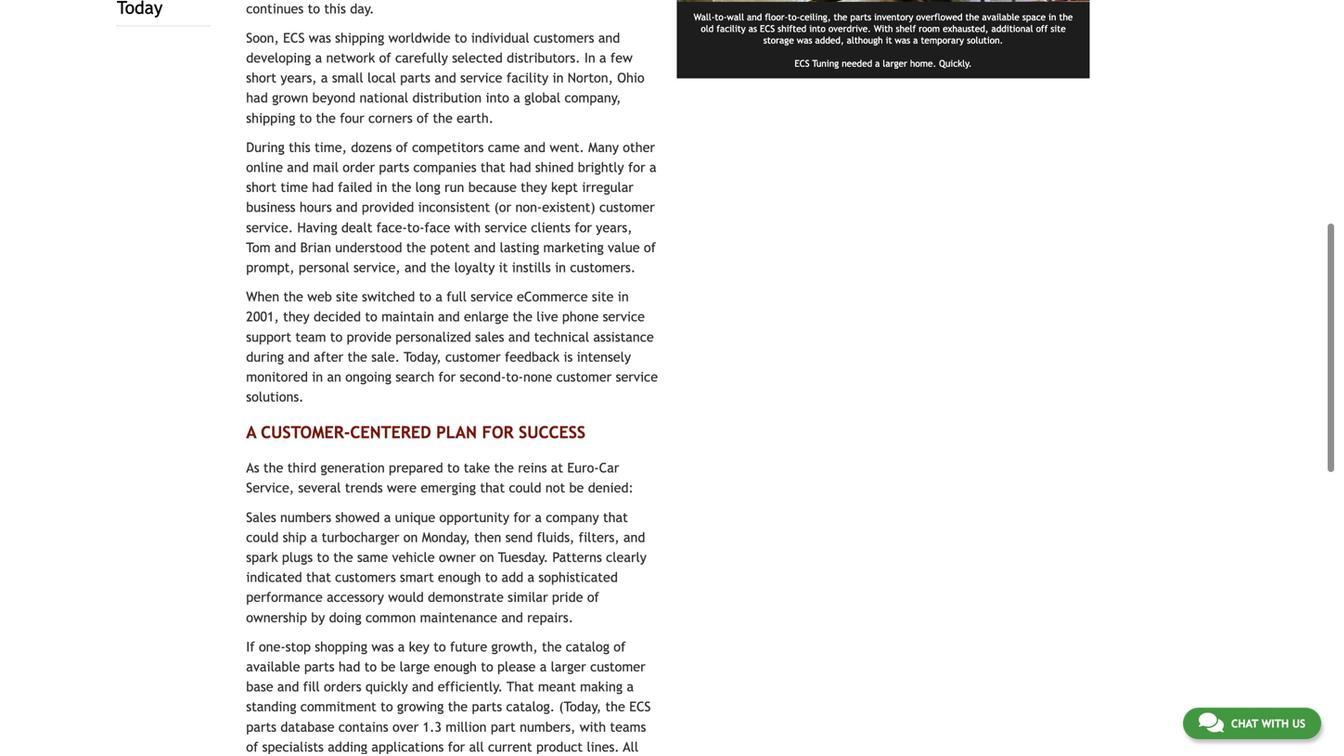 Task type: locate. For each thing, give the bounding box(es) containing it.
corners
[[369, 110, 413, 126]]

site up decided at the left top of page
[[336, 289, 358, 305]]

(or
[[494, 200, 512, 215]]

ecs up teams
[[630, 700, 651, 715]]

could down reins
[[509, 481, 542, 496]]

car
[[599, 461, 619, 476]]

a up beyond
[[321, 70, 328, 86]]

home.
[[911, 58, 937, 69]]

on up vehicle
[[404, 530, 418, 545]]

that up the because
[[481, 160, 506, 175]]

0 vertical spatial facility
[[717, 23, 746, 34]]

0 vertical spatial they
[[521, 180, 547, 195]]

0 horizontal spatial with
[[455, 220, 481, 235]]

ohio
[[618, 70, 645, 86]]

not
[[546, 481, 565, 496]]

chat with us
[[1232, 718, 1306, 731]]

adding
[[328, 740, 368, 755]]

short down the online
[[246, 180, 277, 195]]

be inside as the third generation prepared to take the reins at euro-car service, several trends were       emerging that could not be denied:
[[569, 481, 584, 496]]

available inside if one-stop shopping was a key to future growth, the catalog of available parts had to be       large enough to please a larger customer base and fill orders quickly and efficiently. that meant       making a standing commitment to growing the parts catalog.  (today, the ecs parts database contains       over 1.3 million part numbers, with teams of specialists adding applications for all current product       lines
[[246, 659, 300, 675]]

a down shelf
[[914, 35, 918, 46]]

unique
[[395, 510, 436, 525]]

service down (or
[[485, 220, 527, 235]]

then
[[474, 530, 502, 545]]

they up non-
[[521, 180, 547, 195]]

it down lasting
[[499, 260, 508, 275]]

to up emerging
[[447, 461, 460, 476]]

facility inside soon, ecs was shipping worldwide to individual customers and developing a network of carefully       selected distributors. in a few short years, a small local parts and service facility in norton,       ohio had grown beyond national distribution into a global company, shipping to the four corners       of the earth.
[[507, 70, 549, 86]]

many
[[589, 140, 619, 155]]

accessory
[[327, 590, 384, 605]]

years,
[[281, 70, 317, 86], [596, 220, 633, 235]]

over
[[393, 720, 419, 735]]

after
[[314, 349, 344, 365]]

service inside soon, ecs was shipping worldwide to individual customers and developing a network of carefully       selected distributors. in a few short years, a small local parts and service facility in norton,       ohio had grown beyond national distribution into a global company, shipping to the four corners       of the earth.
[[460, 70, 503, 86]]

site down customers.
[[592, 289, 614, 305]]

face
[[425, 220, 451, 235]]

parts up fill
[[304, 659, 335, 675]]

1 vertical spatial they
[[283, 309, 310, 325]]

1 horizontal spatial shipping
[[335, 30, 385, 45]]

if
[[246, 639, 255, 655]]

0 horizontal spatial site
[[336, 289, 358, 305]]

customers inside sales numbers showed a unique opportunity for a company that could ship a turbocharger on monday,       then send fluids, filters, and spark plugs to the same vehicle owner on tuesday.  patterns clearly indicated that customers smart enough to add a sophisticated performance accessory would demonstrate       similar pride of ownership by doing common maintenance and repairs.
[[335, 570, 396, 585]]

a right the add
[[528, 570, 535, 585]]

please
[[498, 659, 536, 675]]

into inside wall-to-wall and floor-to-ceiling, the parts inventory overflowed the available space in the old facility as ecs shifted into overdrive. with shelf room exhausted, additional off site storage was added, although it was a temporary solution.
[[810, 23, 826, 34]]

in
[[1049, 12, 1057, 23], [553, 70, 564, 86], [376, 180, 388, 195], [555, 260, 566, 275], [618, 289, 629, 305], [312, 369, 323, 385]]

owner
[[439, 550, 476, 565]]

the up provided
[[392, 180, 411, 195]]

1 horizontal spatial they
[[521, 180, 547, 195]]

service,
[[354, 260, 401, 275]]

customer up second-
[[446, 349, 501, 365]]

0 horizontal spatial into
[[486, 90, 510, 106]]

on down then
[[480, 550, 494, 565]]

years, inside soon, ecs was shipping worldwide to individual customers and developing a network of carefully       selected distributors. in a few short years, a small local parts and service facility in norton,       ohio had grown beyond national distribution into a global company, shipping to the four corners       of the earth.
[[281, 70, 317, 86]]

0 vertical spatial short
[[246, 70, 277, 86]]

short
[[246, 70, 277, 86], [246, 180, 277, 195]]

was up 'network'
[[309, 30, 331, 45]]

into
[[810, 23, 826, 34], [486, 90, 510, 106]]

four
[[340, 110, 365, 126]]

catalog.
[[506, 700, 555, 715]]

and down this on the left top
[[287, 160, 309, 175]]

for down other
[[628, 160, 646, 175]]

customer-
[[261, 423, 350, 442]]

parts
[[851, 12, 872, 23], [400, 70, 431, 86], [379, 160, 409, 175], [304, 659, 335, 675], [472, 700, 502, 715], [246, 720, 277, 735]]

ecs inside wall-to-wall and floor-to-ceiling, the parts inventory overflowed the available space in the old facility as ecs shifted into overdrive. with shelf room exhausted, additional off site storage was added, although it was a temporary solution.
[[760, 23, 775, 34]]

performance
[[246, 590, 323, 605]]

shipping down grown
[[246, 110, 295, 126]]

us
[[1293, 718, 1306, 731]]

be
[[569, 481, 584, 496], [381, 659, 396, 675]]

with down (today,
[[580, 720, 606, 735]]

making
[[580, 680, 623, 695]]

0 horizontal spatial could
[[246, 530, 279, 545]]

1 short from the top
[[246, 70, 277, 86]]

1 vertical spatial enough
[[434, 659, 477, 675]]

ecs left the tuning
[[795, 58, 810, 69]]

and up "as"
[[747, 12, 762, 23]]

0 vertical spatial customers
[[534, 30, 595, 45]]

1 horizontal spatial on
[[480, 550, 494, 565]]

0 vertical spatial into
[[810, 23, 826, 34]]

because
[[468, 180, 517, 195]]

off
[[1036, 23, 1048, 34]]

with
[[455, 220, 481, 235], [1262, 718, 1289, 731], [580, 720, 606, 735]]

1 vertical spatial available
[[246, 659, 300, 675]]

inventory
[[875, 12, 914, 23]]

customer
[[600, 200, 655, 215], [446, 349, 501, 365], [557, 369, 612, 385], [590, 659, 646, 675]]

in right space
[[1049, 12, 1057, 23]]

1 vertical spatial into
[[486, 90, 510, 106]]

value
[[608, 240, 640, 255]]

shelf
[[896, 23, 916, 34]]

lasting
[[500, 240, 539, 255]]

1 horizontal spatial it
[[886, 35, 892, 46]]

available down one-
[[246, 659, 300, 675]]

0 vertical spatial be
[[569, 481, 584, 496]]

sales
[[246, 510, 276, 525]]

time
[[281, 180, 308, 195]]

feedback
[[505, 349, 560, 365]]

0 horizontal spatial it
[[499, 260, 508, 275]]

1 vertical spatial be
[[381, 659, 396, 675]]

(today,
[[559, 700, 602, 715]]

0 vertical spatial it
[[886, 35, 892, 46]]

in up provided
[[376, 180, 388, 195]]

parts inside soon, ecs was shipping worldwide to individual customers and developing a network of carefully       selected distributors. in a few short years, a small local parts and service facility in norton,       ohio had grown beyond national distribution into a global company, shipping to the four corners       of the earth.
[[400, 70, 431, 86]]

second-
[[460, 369, 506, 385]]

for left all
[[448, 740, 465, 755]]

ecs inside soon, ecs was shipping worldwide to individual customers and developing a network of carefully       selected distributors. in a few short years, a small local parts and service facility in norton,       ohio had grown beyond national distribution into a global company, shipping to the four corners       of the earth.
[[283, 30, 305, 45]]

irregular
[[582, 180, 634, 195]]

short inside soon, ecs was shipping worldwide to individual customers and developing a network of carefully       selected distributors. in a few short years, a small local parts and service facility in norton,       ohio had grown beyond national distribution into a global company, shipping to the four corners       of the earth.
[[246, 70, 277, 86]]

short inside during this time, dozens of competitors came and went. many other online and mail order       parts companies that had shined brightly for a short time had failed in the long run because       they kept irregular business hours and provided inconsistent (or non-existent) customer service.       having dealt face-to-face with service clients for years, tom and brian understood the potent       and lasting marketing value of prompt, personal service, and the loyalty it instills in customers.
[[246, 180, 277, 195]]

part
[[491, 720, 516, 735]]

was down shifted
[[797, 35, 813, 46]]

at
[[551, 461, 564, 476]]

0 horizontal spatial facility
[[507, 70, 549, 86]]

fill
[[303, 680, 320, 695]]

order
[[343, 160, 375, 175]]

to- up shifted
[[788, 12, 800, 23]]

for inside sales numbers showed a unique opportunity for a company that could ship a turbocharger on monday,       then send fluids, filters, and spark plugs to the same vehicle owner on tuesday.  patterns clearly indicated that customers smart enough to add a sophisticated performance accessory would demonstrate       similar pride of ownership by doing common maintenance and repairs.
[[514, 510, 531, 525]]

1 horizontal spatial facility
[[717, 23, 746, 34]]

shined
[[535, 160, 574, 175]]

that down take
[[480, 481, 505, 496]]

0 horizontal spatial customers
[[335, 570, 396, 585]]

1 vertical spatial larger
[[551, 659, 586, 675]]

customer inside if one-stop shopping was a key to future growth, the catalog of available parts had to be       large enough to please a larger customer base and fill orders quickly and efficiently. that meant       making a standing commitment to growing the parts catalog.  (today, the ecs parts database contains       over 1.3 million part numbers, with teams of specialists adding applications for all current product       lines
[[590, 659, 646, 675]]

to- down provided
[[407, 220, 425, 235]]

in inside soon, ecs was shipping worldwide to individual customers and developing a network of carefully       selected distributors. in a few short years, a small local parts and service facility in norton,       ohio had grown beyond national distribution into a global company, shipping to the four corners       of the earth.
[[553, 70, 564, 86]]

the down beyond
[[316, 110, 336, 126]]

phone
[[562, 309, 599, 325]]

efficiently.
[[438, 680, 503, 695]]

parts down dozens
[[379, 160, 409, 175]]

0 horizontal spatial shipping
[[246, 110, 295, 126]]

had left grown
[[246, 90, 268, 106]]

0 vertical spatial could
[[509, 481, 542, 496]]

with down inconsistent
[[455, 220, 481, 235]]

current
[[488, 740, 532, 755]]

that inside as the third generation prepared to take the reins at euro-car service, several trends were       emerging that could not be denied:
[[480, 481, 505, 496]]

was down "common"
[[372, 639, 394, 655]]

and up clearly at the left bottom of page
[[624, 530, 645, 545]]

brian
[[300, 240, 331, 255]]

the up the "exhausted,"
[[966, 12, 980, 23]]

could inside sales numbers showed a unique opportunity for a company that could ship a turbocharger on monday,       then send fluids, filters, and spark plugs to the same vehicle owner on tuesday.  patterns clearly indicated that customers smart enough to add a sophisticated performance accessory would demonstrate       similar pride of ownership by doing common maintenance and repairs.
[[246, 530, 279, 545]]

sale.
[[372, 349, 400, 365]]

the up teams
[[606, 700, 626, 715]]

additional
[[992, 23, 1034, 34]]

a inside wall-to-wall and floor-to-ceiling, the parts inventory overflowed the available space in the old facility as ecs shifted into overdrive. with shelf room exhausted, additional off site storage was added, although it was a temporary solution.
[[914, 35, 918, 46]]

plan
[[436, 423, 477, 442]]

the up the overdrive.
[[834, 12, 848, 23]]

2 horizontal spatial with
[[1262, 718, 1289, 731]]

1 horizontal spatial available
[[982, 12, 1020, 23]]

1 vertical spatial years,
[[596, 220, 633, 235]]

shipping up 'network'
[[335, 30, 385, 45]]

1 vertical spatial it
[[499, 260, 508, 275]]

site right off
[[1051, 23, 1066, 34]]

2 short from the top
[[246, 180, 277, 195]]

available up 'additional'
[[982, 12, 1020, 23]]

to
[[455, 30, 467, 45], [300, 110, 312, 126], [419, 289, 432, 305], [365, 309, 378, 325], [330, 329, 343, 345], [447, 461, 460, 476], [317, 550, 329, 565], [485, 570, 498, 585], [434, 639, 446, 655], [365, 659, 377, 675], [481, 659, 494, 675], [381, 700, 393, 715]]

clearly
[[606, 550, 647, 565]]

0 horizontal spatial be
[[381, 659, 396, 675]]

soon, ecs was shipping worldwide to individual customers and developing a network of carefully       selected distributors. in a few short years, a small local parts and service facility in norton,       ohio had grown beyond national distribution into a global company, shipping to the four corners       of the earth.
[[246, 30, 645, 126]]

service down selected
[[460, 70, 503, 86]]

be down euro-
[[569, 481, 584, 496]]

decided
[[314, 309, 361, 325]]

in down marketing
[[555, 260, 566, 275]]

0 horizontal spatial they
[[283, 309, 310, 325]]

1 horizontal spatial site
[[592, 289, 614, 305]]

1 horizontal spatial could
[[509, 481, 542, 496]]

1 vertical spatial short
[[246, 180, 277, 195]]

for up send
[[514, 510, 531, 525]]

it down with on the right top of page
[[886, 35, 892, 46]]

a left global
[[514, 90, 521, 106]]

to right 'plugs'
[[317, 550, 329, 565]]

wall-
[[694, 12, 715, 23]]

when
[[246, 289, 280, 305]]

0 vertical spatial available
[[982, 12, 1020, 23]]

they inside during this time, dozens of competitors came and went. many other online and mail order       parts companies that had shined brightly for a short time had failed in the long run because       they kept irregular business hours and provided inconsistent (or non-existent) customer service.       having dealt face-to-face with service clients for years, tom and brian understood the potent       and lasting marketing value of prompt, personal service, and the loyalty it instills in customers.
[[521, 180, 547, 195]]

the left live
[[513, 309, 533, 325]]

with left the us
[[1262, 718, 1289, 731]]

several
[[298, 481, 341, 496]]

enough inside if one-stop shopping was a key to future growth, the catalog of available parts had to be       large enough to please a larger customer base and fill orders quickly and efficiently. that meant       making a standing commitment to growing the parts catalog.  (today, the ecs parts database contains       over 1.3 million part numbers, with teams of specialists adding applications for all current product       lines
[[434, 659, 477, 675]]

0 horizontal spatial larger
[[551, 659, 586, 675]]

be up quickly
[[381, 659, 396, 675]]

could up spark
[[246, 530, 279, 545]]

0 horizontal spatial available
[[246, 659, 300, 675]]

years, inside during this time, dozens of competitors came and went. many other online and mail order       parts companies that had shined brightly for a short time had failed in the long run because       they kept irregular business hours and provided inconsistent (or non-existent) customer service.       having dealt face-to-face with service clients for years, tom and brian understood the potent       and lasting marketing value of prompt, personal service, and the loyalty it instills in customers.
[[596, 220, 633, 235]]

had up "orders"
[[339, 659, 360, 675]]

1 horizontal spatial years,
[[596, 220, 633, 235]]

larger up meant
[[551, 659, 586, 675]]

ecs up developing
[[283, 30, 305, 45]]

non-
[[516, 200, 542, 215]]

shifted
[[778, 23, 807, 34]]

company,
[[565, 90, 621, 106]]

a inside when the web site switched to a full service ecommerce site in 2001, they decided to maintain and       enlarge the live phone service support team to provide personalized sales and technical assistance during and after the sale. today, customer feedback is intensely monitored in an ongoing search for       second-to-none customer service solutions.
[[436, 289, 443, 305]]

with inside if one-stop shopping was a key to future growth, the catalog of available parts had to be       large enough to please a larger customer base and fill orders quickly and efficiently. that meant       making a standing commitment to growing the parts catalog.  (today, the ecs parts database contains       over 1.3 million part numbers, with teams of specialists adding applications for all current product       lines
[[580, 720, 606, 735]]

1 horizontal spatial be
[[569, 481, 584, 496]]

shopping
[[315, 639, 368, 655]]

customers down same
[[335, 570, 396, 585]]

1 horizontal spatial with
[[580, 720, 606, 735]]

and up loyalty
[[474, 240, 496, 255]]

0 horizontal spatial on
[[404, 530, 418, 545]]

1 vertical spatial facility
[[507, 70, 549, 86]]

1 vertical spatial customers
[[335, 570, 396, 585]]

could
[[509, 481, 542, 496], [246, 530, 279, 545]]

to up maintain
[[419, 289, 432, 305]]

to- left floor-
[[715, 12, 727, 23]]

fluids,
[[537, 530, 575, 545]]

1 horizontal spatial into
[[810, 23, 826, 34]]

for
[[628, 160, 646, 175], [575, 220, 592, 235], [439, 369, 456, 385], [482, 423, 514, 442], [514, 510, 531, 525], [448, 740, 465, 755]]

facility down wall at the right top of page
[[717, 23, 746, 34]]

0 horizontal spatial years,
[[281, 70, 317, 86]]

during
[[246, 140, 285, 155]]

0 vertical spatial enough
[[438, 570, 481, 585]]

euro-
[[568, 461, 599, 476]]

the down turbocharger
[[333, 550, 353, 565]]

1 vertical spatial shipping
[[246, 110, 295, 126]]

personal
[[299, 260, 350, 275]]

full
[[447, 289, 467, 305]]

of left specialists
[[246, 740, 258, 755]]

1 horizontal spatial customers
[[534, 30, 595, 45]]

1 horizontal spatial larger
[[883, 58, 908, 69]]

larger left home.
[[883, 58, 908, 69]]

a
[[914, 35, 918, 46], [315, 50, 322, 65], [600, 50, 607, 65], [875, 58, 880, 69], [321, 70, 328, 86], [514, 90, 521, 106], [650, 160, 657, 175], [436, 289, 443, 305], [384, 510, 391, 525], [535, 510, 542, 525], [311, 530, 318, 545], [528, 570, 535, 585], [398, 639, 405, 655], [540, 659, 547, 675], [627, 680, 634, 695]]

with inside during this time, dozens of competitors came and went. many other online and mail order       parts companies that had shined brightly for a short time had failed in the long run because       they kept irregular business hours and provided inconsistent (or non-existent) customer service.       having dealt face-to-face with service clients for years, tom and brian understood the potent       and lasting marketing value of prompt, personal service, and the loyalty it instills in customers.
[[455, 220, 481, 235]]

2 horizontal spatial site
[[1051, 23, 1066, 34]]

1 vertical spatial could
[[246, 530, 279, 545]]

0 vertical spatial years,
[[281, 70, 317, 86]]

the
[[834, 12, 848, 23], [966, 12, 980, 23], [1060, 12, 1073, 23], [316, 110, 336, 126], [433, 110, 453, 126], [392, 180, 411, 195], [406, 240, 426, 255], [431, 260, 450, 275], [284, 289, 303, 305], [513, 309, 533, 325], [348, 349, 368, 365], [264, 461, 283, 476], [494, 461, 514, 476], [333, 550, 353, 565], [542, 639, 562, 655], [448, 700, 468, 715], [606, 700, 626, 715]]

a
[[246, 423, 256, 442]]

norton,
[[568, 70, 613, 86]]

demonstrate
[[428, 590, 504, 605]]

the inside sales numbers showed a unique opportunity for a company that could ship a turbocharger on monday,       then send fluids, filters, and spark plugs to the same vehicle owner on tuesday.  patterns clearly indicated that customers smart enough to add a sophisticated performance accessory would demonstrate       similar pride of ownership by doing common maintenance and repairs.
[[333, 550, 353, 565]]



Task type: describe. For each thing, give the bounding box(es) containing it.
available inside wall-to-wall and floor-to-ceiling, the parts inventory overflowed the available space in the old facility as ecs shifted into overdrive. with shelf room exhausted, additional off site storage was added, although it was a temporary solution.
[[982, 12, 1020, 23]]

of right dozens
[[396, 140, 408, 155]]

the left web
[[284, 289, 303, 305]]

showed
[[335, 510, 380, 525]]

earth.
[[457, 110, 494, 126]]

to down decided at the left top of page
[[330, 329, 343, 345]]

competitors
[[412, 140, 484, 155]]

monitored
[[246, 369, 308, 385]]

of up local
[[379, 50, 391, 65]]

room
[[919, 23, 940, 34]]

space
[[1023, 12, 1046, 23]]

marketing
[[544, 240, 604, 255]]

that down 'plugs'
[[306, 570, 331, 585]]

few
[[611, 50, 633, 65]]

provide
[[347, 329, 392, 345]]

to up quickly
[[365, 659, 377, 675]]

a up fluids,
[[535, 510, 542, 525]]

to up efficiently.
[[481, 659, 494, 675]]

and up growing
[[412, 680, 434, 695]]

all
[[469, 740, 484, 755]]

third
[[287, 461, 317, 476]]

service inside during this time, dozens of competitors came and went. many other online and mail order       parts companies that had shined brightly for a short time had failed in the long run because       they kept irregular business hours and provided inconsistent (or non-existent) customer service.       having dealt face-to-face with service clients for years, tom and brian understood the potent       and lasting marketing value of prompt, personal service, and the loyalty it instills in customers.
[[485, 220, 527, 235]]

the right space
[[1060, 12, 1073, 23]]

was inside if one-stop shopping was a key to future growth, the catalog of available parts had to be       large enough to please a larger customer base and fill orders quickly and efficiently. that meant       making a standing commitment to growing the parts catalog.  (today, the ecs parts database contains       over 1.3 million part numbers, with teams of specialists adding applications for all current product       lines
[[372, 639, 394, 655]]

individual
[[471, 30, 530, 45]]

live
[[537, 309, 558, 325]]

kept
[[551, 180, 578, 195]]

when the web site switched to a full service ecommerce site in 2001, they decided to maintain and       enlarge the live phone service support team to provide personalized sales and technical assistance during and after the sale. today, customer feedback is intensely monitored in an ongoing search for       second-to-none customer service solutions.
[[246, 289, 658, 405]]

ship
[[283, 530, 307, 545]]

quickly.
[[940, 58, 972, 69]]

service up enlarge
[[471, 289, 513, 305]]

if one-stop shopping was a key to future growth, the catalog of available parts had to be       large enough to please a larger customer base and fill orders quickly and efficiently. that meant       making a standing commitment to growing the parts catalog.  (today, the ecs parts database contains       over 1.3 million part numbers, with teams of specialists adding applications for all current product       lines
[[246, 639, 651, 755]]

understood
[[335, 240, 402, 255]]

and up few
[[599, 30, 620, 45]]

comments image
[[1199, 712, 1224, 734]]

the down the potent
[[431, 260, 450, 275]]

small
[[332, 70, 364, 86]]

meant
[[538, 680, 576, 695]]

loyalty
[[454, 260, 495, 275]]

to inside as the third generation prepared to take the reins at euro-car service, several trends were       emerging that could not be denied:
[[447, 461, 460, 476]]

0 vertical spatial shipping
[[335, 30, 385, 45]]

to down quickly
[[381, 700, 393, 715]]

enough inside sales numbers showed a unique opportunity for a company that could ship a turbocharger on monday,       then send fluids, filters, and spark plugs to the same vehicle owner on tuesday.  patterns clearly indicated that customers smart enough to add a sophisticated performance accessory would demonstrate       similar pride of ownership by doing common maintenance and repairs.
[[438, 570, 481, 585]]

a inside during this time, dozens of competitors came and went. many other online and mail order       parts companies that had shined brightly for a short time had failed in the long run because       they kept irregular business hours and provided inconsistent (or non-existent) customer service.       having dealt face-to-face with service clients for years, tom and brian understood the potent       and lasting marketing value of prompt, personal service, and the loyalty it instills in customers.
[[650, 160, 657, 175]]

it inside wall-to-wall and floor-to-ceiling, the parts inventory overflowed the available space in the old facility as ecs shifted into overdrive. with shelf room exhausted, additional off site storage was added, although it was a temporary solution.
[[886, 35, 892, 46]]

be inside if one-stop shopping was a key to future growth, the catalog of available parts had to be       large enough to please a larger customer base and fill orders quickly and efficiently. that meant       making a standing commitment to growing the parts catalog.  (today, the ecs parts database contains       over 1.3 million part numbers, with teams of specialists adding applications for all current product       lines
[[381, 659, 396, 675]]

customer down is at the left
[[557, 369, 612, 385]]

clients
[[531, 220, 571, 235]]

facility inside wall-to-wall and floor-to-ceiling, the parts inventory overflowed the available space in the old facility as ecs shifted into overdrive. with shelf room exhausted, additional off site storage was added, although it was a temporary solution.
[[717, 23, 746, 34]]

as
[[749, 23, 757, 34]]

numbers
[[280, 510, 331, 525]]

stop
[[286, 639, 311, 655]]

database
[[281, 720, 335, 735]]

and up distribution
[[435, 70, 456, 86]]

base
[[246, 680, 273, 695]]

generation
[[321, 461, 385, 476]]

none
[[523, 369, 553, 385]]

in down customers.
[[618, 289, 629, 305]]

of right catalog
[[614, 639, 626, 655]]

of inside sales numbers showed a unique opportunity for a company that could ship a turbocharger on monday,       then send fluids, filters, and spark plugs to the same vehicle owner on tuesday.  patterns clearly indicated that customers smart enough to add a sophisticated performance accessory would demonstrate       similar pride of ownership by doing common maintenance and repairs.
[[587, 590, 600, 605]]

enlarge
[[464, 309, 509, 325]]

parts down standing
[[246, 720, 277, 735]]

had down mail
[[312, 180, 334, 195]]

floor-
[[765, 12, 788, 23]]

to- inside when the web site switched to a full service ecommerce site in 2001, they decided to maintain and       enlarge the live phone service support team to provide personalized sales and technical assistance during and after the sale. today, customer feedback is intensely monitored in an ongoing search for       second-to-none customer service solutions.
[[506, 369, 523, 385]]

for inside if one-stop shopping was a key to future growth, the catalog of available parts had to be       large enough to please a larger customer base and fill orders quickly and efficiently. that meant       making a standing commitment to growing the parts catalog.  (today, the ecs parts database contains       over 1.3 million part numbers, with teams of specialists adding applications for all current product       lines
[[448, 740, 465, 755]]

was down shelf
[[895, 35, 911, 46]]

service.
[[246, 220, 293, 235]]

the down distribution
[[433, 110, 453, 126]]

a right 'needed'
[[875, 58, 880, 69]]

a right in
[[600, 50, 607, 65]]

monday,
[[422, 530, 470, 545]]

centered
[[350, 423, 431, 442]]

for up marketing
[[575, 220, 592, 235]]

by
[[311, 610, 325, 625]]

inconsistent
[[418, 200, 490, 215]]

growing
[[397, 700, 444, 715]]

a right ship
[[311, 530, 318, 545]]

is
[[564, 349, 573, 365]]

customers inside soon, ecs was shipping worldwide to individual customers and developing a network of carefully       selected distributors. in a few short years, a small local parts and service facility in norton,       ohio had grown beyond national distribution into a global company, shipping to the four corners       of the earth.
[[534, 30, 595, 45]]

2001,
[[246, 309, 279, 325]]

chat
[[1232, 718, 1259, 731]]

a left the unique
[[384, 510, 391, 525]]

customers.
[[570, 260, 636, 275]]

and up feedback
[[509, 329, 530, 345]]

went.
[[550, 140, 585, 155]]

failed
[[338, 180, 372, 195]]

came
[[488, 140, 520, 155]]

national
[[360, 90, 409, 106]]

plugs
[[282, 550, 313, 565]]

run
[[445, 180, 464, 195]]

and inside wall-to-wall and floor-to-ceiling, the parts inventory overflowed the available space in the old facility as ecs shifted into overdrive. with shelf room exhausted, additional off site storage was added, although it was a temporary solution.
[[747, 12, 762, 23]]

existent)
[[542, 200, 596, 215]]

beyond
[[312, 90, 356, 106]]

during
[[246, 349, 284, 365]]

that up the filters, in the left bottom of the page
[[603, 510, 628, 525]]

technical
[[534, 329, 590, 345]]

to down grown
[[300, 110, 312, 126]]

face-
[[377, 220, 407, 235]]

spark
[[246, 550, 278, 565]]

to right key
[[434, 639, 446, 655]]

soon,
[[246, 30, 279, 45]]

customer inside during this time, dozens of competitors came and went. many other online and mail order       parts companies that had shined brightly for a short time had failed in the long run because       they kept irregular business hours and provided inconsistent (or non-existent) customer service.       having dealt face-to-face with service clients for years, tom and brian understood the potent       and lasting marketing value of prompt, personal service, and the loyalty it instills in customers.
[[600, 200, 655, 215]]

for right plan
[[482, 423, 514, 442]]

to- inside during this time, dozens of competitors came and went. many other online and mail order       parts companies that had shined brightly for a short time had failed in the long run because       they kept irregular business hours and provided inconsistent (or non-existent) customer service.       having dealt face-to-face with service clients for years, tom and brian understood the potent       and lasting marketing value of prompt, personal service, and the loyalty it instills in customers.
[[407, 220, 425, 235]]

a left key
[[398, 639, 405, 655]]

that inside during this time, dozens of competitors came and went. many other online and mail order       parts companies that had shined brightly for a short time had failed in the long run because       they kept irregular business hours and provided inconsistent (or non-existent) customer service.       having dealt face-to-face with service clients for years, tom and brian understood the potent       and lasting marketing value of prompt, personal service, and the loyalty it instills in customers.
[[481, 160, 506, 175]]

growth,
[[492, 639, 538, 655]]

turbocharger
[[322, 530, 400, 545]]

and up prompt,
[[275, 240, 296, 255]]

the down repairs.
[[542, 639, 562, 655]]

to up provide
[[365, 309, 378, 325]]

as
[[246, 461, 260, 476]]

service,
[[246, 481, 294, 496]]

could inside as the third generation prepared to take the reins at euro-car service, several trends were       emerging that could not be denied:
[[509, 481, 542, 496]]

with inside "link"
[[1262, 718, 1289, 731]]

selected
[[452, 50, 503, 65]]

chat with us link
[[1183, 708, 1322, 740]]

the right take
[[494, 461, 514, 476]]

a up meant
[[540, 659, 547, 675]]

service up assistance
[[603, 309, 645, 325]]

repairs.
[[527, 610, 574, 625]]

parts up part
[[472, 700, 502, 715]]

the up ongoing
[[348, 349, 368, 365]]

large
[[400, 659, 430, 675]]

would
[[388, 590, 424, 605]]

service down intensely
[[616, 369, 658, 385]]

1 vertical spatial on
[[480, 550, 494, 565]]

and down full
[[438, 309, 460, 325]]

long
[[416, 180, 441, 195]]

solution.
[[967, 35, 1004, 46]]

to left the add
[[485, 570, 498, 585]]

developing
[[246, 50, 311, 65]]

switched
[[362, 289, 415, 305]]

0 vertical spatial larger
[[883, 58, 908, 69]]

larger inside if one-stop shopping was a key to future growth, the catalog of available parts had to be       large enough to please a larger customer base and fill orders quickly and efficiently. that meant       making a standing commitment to growing the parts catalog.  (today, the ecs parts database contains       over 1.3 million part numbers, with teams of specialists adding applications for all current product       lines
[[551, 659, 586, 675]]

maintain
[[382, 309, 434, 325]]

success
[[519, 423, 586, 442]]

quickly
[[366, 680, 408, 695]]

to up selected
[[455, 30, 467, 45]]

standing
[[246, 700, 297, 715]]

had inside if one-stop shopping was a key to future growth, the catalog of available parts had to be       large enough to please a larger customer base and fill orders quickly and efficiently. that meant       making a standing commitment to growing the parts catalog.  (today, the ecs parts database contains       over 1.3 million part numbers, with teams of specialists adding applications for all current product       lines
[[339, 659, 360, 675]]

tuning
[[813, 58, 839, 69]]

parts inside wall-to-wall and floor-to-ceiling, the parts inventory overflowed the available space in the old facility as ecs shifted into overdrive. with shelf room exhausted, additional off site storage was added, although it was a temporary solution.
[[851, 12, 872, 23]]

of right value
[[644, 240, 656, 255]]

the down face
[[406, 240, 426, 255]]

they inside when the web site switched to a full service ecommerce site in 2001, they decided to maintain and       enlarge the live phone service support team to provide personalized sales and technical assistance during and after the sale. today, customer feedback is intensely monitored in an ongoing search for       second-to-none customer service solutions.
[[283, 309, 310, 325]]

today,
[[404, 349, 441, 365]]

distributors.
[[507, 50, 581, 65]]

in left an
[[312, 369, 323, 385]]

and down similar
[[502, 610, 523, 625]]

one-
[[259, 639, 286, 655]]

this
[[289, 140, 311, 155]]

distribution
[[413, 90, 482, 106]]

and up shined
[[524, 140, 546, 155]]

support
[[246, 329, 292, 345]]

opportunity
[[440, 510, 510, 525]]

the up million
[[448, 700, 468, 715]]

it inside during this time, dozens of competitors came and went. many other online and mail order       parts companies that had shined brightly for a short time had failed in the long run because       they kept irregular business hours and provided inconsistent (or non-existent) customer service.       having dealt face-to-face with service clients for years, tom and brian understood the potent       and lasting marketing value of prompt, personal service, and the loyalty it instills in customers.
[[499, 260, 508, 275]]

the up service,
[[264, 461, 283, 476]]

and right service,
[[405, 260, 427, 275]]

provided
[[362, 200, 414, 215]]

into inside soon, ecs was shipping worldwide to individual customers and developing a network of carefully       selected distributors. in a few short years, a small local parts and service facility in norton,       ohio had grown beyond national distribution into a global company, shipping to the four corners       of the earth.
[[486, 90, 510, 106]]

trends
[[345, 481, 383, 496]]

and down failed
[[336, 200, 358, 215]]

future
[[450, 639, 488, 655]]

of down distribution
[[417, 110, 429, 126]]

parts inside during this time, dozens of competitors came and went. many other online and mail order       parts companies that had shined brightly for a short time had failed in the long run because       they kept irregular business hours and provided inconsistent (or non-existent) customer service.       having dealt face-to-face with service clients for years, tom and brian understood the potent       and lasting marketing value of prompt, personal service, and the loyalty it instills in customers.
[[379, 160, 409, 175]]

had down came
[[510, 160, 531, 175]]

a left 'network'
[[315, 50, 322, 65]]

and down "team"
[[288, 349, 310, 365]]

ongoing
[[346, 369, 392, 385]]

in inside wall-to-wall and floor-to-ceiling, the parts inventory overflowed the available space in the old facility as ecs shifted into overdrive. with shelf room exhausted, additional off site storage was added, although it was a temporary solution.
[[1049, 12, 1057, 23]]

ecs inside if one-stop shopping was a key to future growth, the catalog of available parts had to be       large enough to please a larger customer base and fill orders quickly and efficiently. that meant       making a standing commitment to growing the parts catalog.  (today, the ecs parts database contains       over 1.3 million part numbers, with teams of specialists adding applications for all current product       lines
[[630, 700, 651, 715]]

key
[[409, 639, 430, 655]]

0 vertical spatial on
[[404, 530, 418, 545]]

site inside wall-to-wall and floor-to-ceiling, the parts inventory overflowed the available space in the old facility as ecs shifted into overdrive. with shelf room exhausted, additional off site storage was added, although it was a temporary solution.
[[1051, 23, 1066, 34]]

had inside soon, ecs was shipping worldwide to individual customers and developing a network of carefully       selected distributors. in a few short years, a small local parts and service facility in norton,       ohio had grown beyond national distribution into a global company, shipping to the four corners       of the earth.
[[246, 90, 268, 106]]

was inside soon, ecs was shipping worldwide to individual customers and developing a network of carefully       selected distributors. in a few short years, a small local parts and service facility in norton,       ohio had grown beyond national distribution into a global company, shipping to the four corners       of the earth.
[[309, 30, 331, 45]]

vehicle
[[392, 550, 435, 565]]

wall-to-wall and floor-to-ceiling, the parts inventory overflowed the available space in the old facility as ecs shifted into overdrive. with shelf room exhausted, additional off site storage was added, although it was a temporary solution.
[[694, 12, 1073, 46]]

and left fill
[[277, 680, 299, 695]]

for inside when the web site switched to a full service ecommerce site in 2001, they decided to maintain and       enlarge the live phone service support team to provide personalized sales and technical assistance during and after the sale. today, customer feedback is intensely monitored in an ongoing search for       second-to-none customer service solutions.
[[439, 369, 456, 385]]

a right the making on the bottom left
[[627, 680, 634, 695]]



Task type: vqa. For each thing, say whether or not it's contained in the screenshot.
Quickly.
yes



